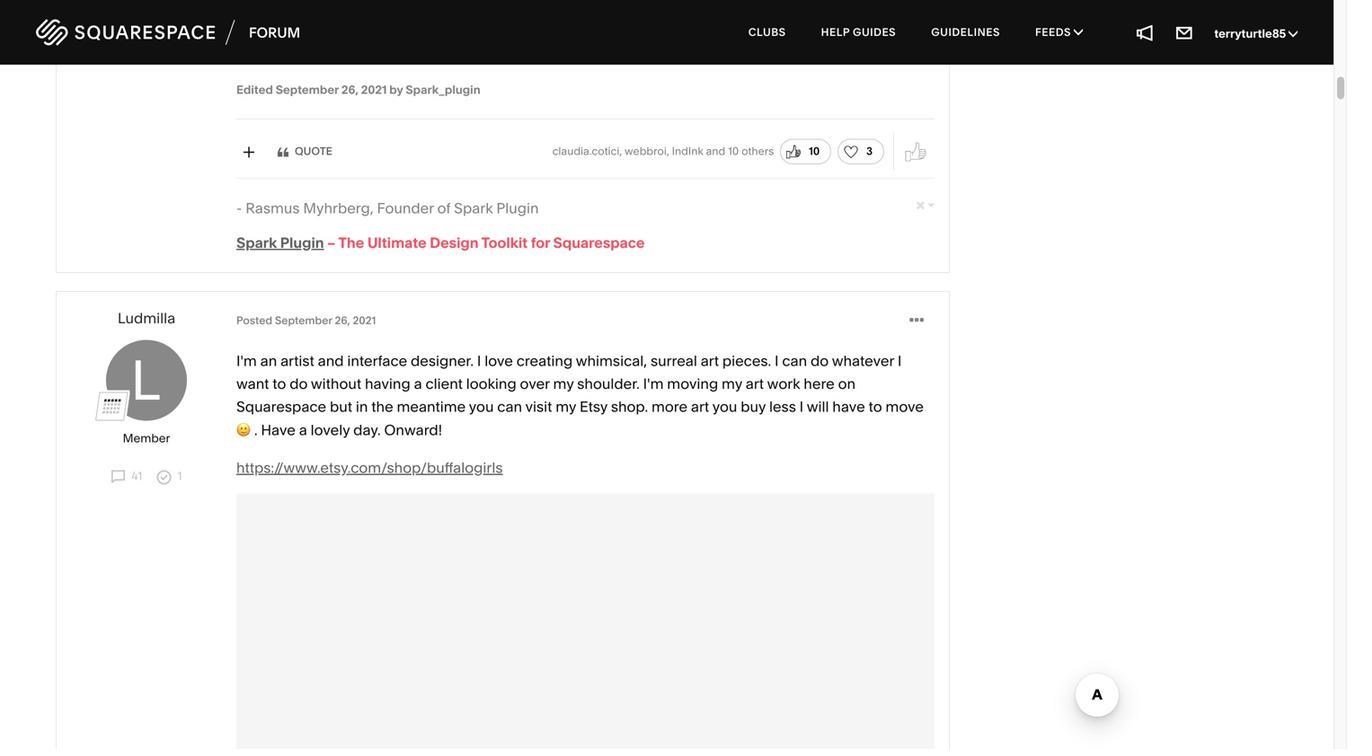 Task type: locate. For each thing, give the bounding box(es) containing it.
whatever
[[832, 352, 895, 370]]

less
[[770, 398, 796, 416]]

0 vertical spatial caret down image
[[1289, 27, 1298, 40]]

like image
[[903, 139, 929, 165], [785, 143, 803, 161]]

september up artist
[[275, 314, 332, 327]]

guidelines
[[932, 26, 1000, 39]]

quote link
[[278, 145, 333, 158]]

to right the have
[[869, 398, 882, 416]]

i left love in the top of the page
[[477, 352, 481, 370]]

like image right others
[[785, 143, 803, 161]]

spark
[[454, 199, 493, 217], [236, 234, 277, 252]]

1 horizontal spatial ,
[[667, 145, 669, 158]]

toolkit
[[482, 234, 528, 252]]

2021 up interface
[[353, 314, 376, 327]]

clubs
[[749, 26, 786, 39]]

0 horizontal spatial ,
[[620, 145, 622, 158]]

ludmilla
[[118, 310, 175, 327]]

spark right of
[[454, 199, 493, 217]]

squarespace
[[553, 234, 645, 252], [236, 398, 326, 416]]

september right the edited
[[276, 83, 339, 97]]

and up 'without'
[[318, 352, 344, 370]]

0 horizontal spatial do
[[290, 375, 308, 393]]

plugin
[[497, 199, 539, 217], [280, 234, 324, 252]]

1 horizontal spatial and
[[706, 145, 726, 158]]

posted september 26, 2021
[[236, 314, 376, 327]]

etsy
[[580, 398, 608, 416]]

posted
[[236, 314, 272, 327]]

spark plugin link
[[236, 234, 324, 252]]

help guides link
[[805, 9, 913, 56]]

2 you from the left
[[713, 398, 738, 416]]

1 vertical spatial can
[[497, 398, 522, 416]]

0 horizontal spatial to
[[273, 375, 286, 393]]

🙂
[[236, 421, 251, 440]]

more
[[652, 398, 688, 416]]

can up work
[[782, 352, 807, 370]]

caret down image
[[1289, 27, 1298, 40], [928, 199, 935, 211]]

lovely
[[311, 421, 350, 439]]

quote
[[295, 145, 333, 158]]

1 horizontal spatial plugin
[[497, 199, 539, 217]]

shoulder.
[[577, 375, 640, 393]]

do down artist
[[290, 375, 308, 393]]

creating
[[517, 352, 573, 370]]

and right indink at top
[[706, 145, 726, 158]]

0 vertical spatial squarespace
[[553, 234, 645, 252]]

0 vertical spatial a
[[414, 375, 422, 393]]

1 vertical spatial art
[[746, 375, 764, 393]]

26,
[[342, 83, 359, 97], [335, 314, 350, 327]]

help guides
[[821, 26, 896, 39]]

1 vertical spatial 2021
[[353, 314, 376, 327]]

to down an
[[273, 375, 286, 393]]

to
[[273, 375, 286, 393], [869, 398, 882, 416]]

1 vertical spatial i'm
[[643, 375, 664, 393]]

moving
[[667, 375, 718, 393]]

love
[[485, 352, 513, 370]]

work
[[767, 375, 801, 393]]

a right the 'have'
[[299, 421, 307, 439]]

0 vertical spatial and
[[706, 145, 726, 158]]

1 vertical spatial do
[[290, 375, 308, 393]]

myhrberg, founder
[[303, 199, 434, 217]]

2021
[[361, 83, 387, 97], [353, 314, 376, 327]]

1 horizontal spatial you
[[713, 398, 738, 416]]

like image for webbroi link
[[785, 143, 803, 161]]

2021 for edited september 26, 2021 by spark_plugin
[[361, 83, 387, 97]]

do
[[811, 352, 829, 370], [290, 375, 308, 393]]

like image inside 10 link
[[785, 143, 803, 161]]

my
[[553, 375, 574, 393], [722, 375, 743, 393], [556, 398, 576, 416]]

spark down rasmus
[[236, 234, 277, 252]]

spark_plugin
[[406, 83, 481, 97]]

like image right 3
[[903, 139, 929, 165]]

spark plugin – the ultimate design toolkit for squarespace
[[236, 234, 645, 252]]

plugin left –
[[280, 234, 324, 252]]

love image
[[843, 143, 861, 161]]

the
[[339, 234, 364, 252]]

you left buy
[[713, 398, 738, 416]]

1 horizontal spatial caret down image
[[1289, 27, 1298, 40]]

move
[[886, 398, 924, 416]]

squarespace up the 'have'
[[236, 398, 326, 416]]

and
[[706, 145, 726, 158], [318, 352, 344, 370]]

by
[[390, 83, 403, 97]]

others
[[742, 145, 774, 158]]

i left will
[[800, 398, 804, 416]]

10 left others
[[728, 145, 739, 158]]

0 horizontal spatial like image
[[785, 143, 803, 161]]

2021 left by
[[361, 83, 387, 97]]

0 horizontal spatial squarespace
[[236, 398, 326, 416]]

0 horizontal spatial caret down image
[[928, 199, 935, 211]]

1
[[175, 469, 182, 483]]

1 vertical spatial september
[[275, 314, 332, 327]]

26, up interface
[[335, 314, 350, 327]]

1 vertical spatial squarespace
[[236, 398, 326, 416]]

for
[[531, 234, 550, 252]]

do up here
[[811, 352, 829, 370]]

1 vertical spatial spark
[[236, 234, 277, 252]]

,
[[620, 145, 622, 158], [667, 145, 669, 158]]

1 vertical spatial caret down image
[[928, 199, 935, 211]]

0 horizontal spatial can
[[497, 398, 522, 416]]

day.
[[353, 421, 381, 439]]

- rasmus myhrberg, founder of spark plugin
[[236, 199, 539, 217]]

10
[[809, 145, 820, 158], [728, 145, 739, 158]]

can
[[782, 352, 807, 370], [497, 398, 522, 416]]

rooster_vacation.jpg image
[[236, 494, 935, 750]]

1 horizontal spatial can
[[782, 352, 807, 370]]

1 horizontal spatial 10
[[809, 145, 820, 158]]

0 vertical spatial september
[[276, 83, 339, 97]]

1 horizontal spatial to
[[869, 398, 882, 416]]

i'm
[[236, 352, 257, 370], [643, 375, 664, 393]]

0 vertical spatial i'm
[[236, 352, 257, 370]]

september
[[276, 83, 339, 97], [275, 314, 332, 327]]

26, for posted
[[335, 314, 350, 327]]

you down looking
[[469, 398, 494, 416]]

whimsical,
[[576, 352, 647, 370]]

0 horizontal spatial you
[[469, 398, 494, 416]]

0 vertical spatial 2021
[[361, 83, 387, 97]]

10 left "love" image
[[809, 145, 820, 158]]

i'm up 'more'
[[643, 375, 664, 393]]

you
[[469, 398, 494, 416], [713, 398, 738, 416]]

my right visit on the bottom
[[556, 398, 576, 416]]

i right whatever on the top right of page
[[898, 352, 902, 370]]

, left indink link at the top of the page
[[667, 145, 669, 158]]

feeds
[[1036, 26, 1074, 39]]

art down moving
[[691, 398, 710, 416]]

i
[[477, 352, 481, 370], [775, 352, 779, 370], [898, 352, 902, 370], [800, 398, 804, 416]]

art up moving
[[701, 352, 719, 370]]

i'm left an
[[236, 352, 257, 370]]

0 vertical spatial can
[[782, 352, 807, 370]]

26, for edited
[[342, 83, 359, 97]]

0 horizontal spatial a
[[299, 421, 307, 439]]

squarespace right for
[[553, 234, 645, 252]]

guides
[[853, 26, 896, 39]]

10 link
[[780, 139, 832, 165]]

1 vertical spatial plugin
[[280, 234, 324, 252]]

0 horizontal spatial and
[[318, 352, 344, 370]]

1 you from the left
[[469, 398, 494, 416]]

webbroi link
[[625, 145, 667, 158]]

1 horizontal spatial like image
[[903, 139, 929, 165]]

level 5 image
[[95, 390, 128, 423]]

art up buy
[[746, 375, 764, 393]]

guidelines link
[[915, 9, 1017, 56]]

squarespace forum image
[[36, 17, 301, 48]]

caret down image
[[1074, 27, 1083, 37]]

, left webbroi
[[620, 145, 622, 158]]

0 vertical spatial to
[[273, 375, 286, 393]]

help
[[821, 26, 850, 39]]

0 vertical spatial do
[[811, 352, 829, 370]]

notifications image
[[1136, 22, 1155, 42]]

have
[[261, 421, 296, 439]]

a
[[414, 375, 422, 393], [299, 421, 307, 439]]

–
[[327, 234, 336, 252]]

plugin up toolkit
[[497, 199, 539, 217]]

client
[[426, 375, 463, 393]]

a left client
[[414, 375, 422, 393]]

0 vertical spatial 26,
[[342, 83, 359, 97]]

1 horizontal spatial spark
[[454, 199, 493, 217]]

have
[[833, 398, 865, 416]]

can left visit on the bottom
[[497, 398, 522, 416]]

26, left by
[[342, 83, 359, 97]]

1 vertical spatial and
[[318, 352, 344, 370]]

i up work
[[775, 352, 779, 370]]

indink link
[[672, 145, 704, 158]]

my down the pieces.
[[722, 375, 743, 393]]

1 vertical spatial a
[[299, 421, 307, 439]]

0 vertical spatial art
[[701, 352, 719, 370]]

1 vertical spatial 26,
[[335, 314, 350, 327]]

interface
[[347, 352, 407, 370]]



Task type: describe. For each thing, give the bounding box(es) containing it.
ludmilla image
[[106, 340, 187, 421]]

an
[[260, 352, 277, 370]]

claudia.cotici
[[553, 145, 620, 158]]

caret down image inside 'terryturtle85' link
[[1289, 27, 1298, 40]]

0 vertical spatial plugin
[[497, 199, 539, 217]]

https://www.etsy.com/shop/buffalogirls link
[[236, 459, 503, 477]]

terryturtle85
[[1215, 27, 1289, 41]]

september for edited
[[276, 83, 339, 97]]

209569956_p5small3.thumb.png.e8c17201d444fec60505f2e67498f967.png image
[[236, 0, 935, 63]]

buy
[[741, 398, 766, 416]]

10 others link
[[728, 145, 774, 158]]

41
[[129, 469, 142, 483]]

and inside i'm an artist and interface designer. i love creating whimsical, surreal art pieces. i can do whatever i want to do without having a client looking over my shoulder. i'm moving my art work here on squarespace but in the meantime you can visit my etsy shop. more art you buy less i will have to move 🙂 . have a lovely day. onward!
[[318, 352, 344, 370]]

will
[[807, 398, 829, 416]]

edited
[[236, 83, 273, 97]]

clubs link
[[732, 9, 802, 56]]

1 horizontal spatial squarespace
[[553, 234, 645, 252]]

more options... image
[[910, 310, 924, 332]]

41 link
[[111, 469, 142, 484]]

i'm an artist and interface designer. i love creating whimsical, surreal art pieces. i can do whatever i want to do without having a client looking over my shoulder. i'm moving my art work here on squarespace but in the meantime you can visit my etsy shop. more art you buy less i will have to move 🙂 . have a lovely day. onward!
[[236, 352, 924, 440]]

0 horizontal spatial i'm
[[236, 352, 257, 370]]

2021 for posted september 26, 2021
[[353, 314, 376, 327]]

here
[[804, 375, 835, 393]]

0 horizontal spatial plugin
[[280, 234, 324, 252]]

artist
[[281, 352, 314, 370]]

of
[[437, 199, 451, 217]]

rasmus
[[246, 199, 300, 217]]

on
[[838, 375, 856, 393]]

-
[[236, 199, 242, 217]]

september for posted
[[275, 314, 332, 327]]

terryturtle85 link
[[1215, 27, 1298, 41]]

3 link
[[838, 139, 885, 165]]

squarespace inside i'm an artist and interface designer. i love creating whimsical, surreal art pieces. i can do whatever i want to do without having a client looking over my shoulder. i'm moving my art work here on squarespace but in the meantime you can visit my etsy shop. more art you buy less i will have to move 🙂 . have a lovely day. onward!
[[236, 398, 326, 416]]

claudia.cotici , webbroi , indink and 10 others
[[553, 145, 774, 158]]

onward!
[[384, 421, 442, 439]]

2 vertical spatial art
[[691, 398, 710, 416]]

ludmilla link
[[118, 310, 175, 327]]

design
[[430, 234, 479, 252]]

3
[[867, 145, 873, 158]]

.
[[254, 421, 258, 439]]

want
[[236, 375, 269, 393]]

check circle image
[[157, 470, 171, 485]]

indink
[[672, 145, 704, 158]]

1 horizontal spatial a
[[414, 375, 422, 393]]

edited september 26, 2021 by spark_plugin
[[236, 83, 481, 97]]

comment image
[[111, 470, 125, 484]]

0 horizontal spatial 10
[[728, 145, 739, 158]]

1 horizontal spatial i'm
[[643, 375, 664, 393]]

2 , from the left
[[667, 145, 669, 158]]

visit
[[526, 398, 552, 416]]

feeds link
[[1019, 9, 1100, 56]]

designer.
[[411, 352, 474, 370]]

webbroi
[[625, 145, 667, 158]]

like image for "3" link
[[903, 139, 929, 165]]

claudia.cotici link
[[553, 145, 620, 158]]

my right over
[[553, 375, 574, 393]]

1 , from the left
[[620, 145, 622, 158]]

1 link
[[157, 469, 182, 485]]

0 horizontal spatial spark
[[236, 234, 277, 252]]

in
[[356, 398, 368, 416]]

shop.
[[611, 398, 648, 416]]

having
[[365, 375, 411, 393]]

meantime
[[397, 398, 466, 416]]

times image
[[916, 199, 925, 211]]

surreal
[[651, 352, 698, 370]]

ultimate
[[368, 234, 427, 252]]

looking
[[466, 375, 517, 393]]

1 horizontal spatial do
[[811, 352, 829, 370]]

pieces.
[[723, 352, 772, 370]]

over
[[520, 375, 550, 393]]

member
[[123, 432, 170, 446]]

messages image
[[1175, 22, 1195, 42]]

1 vertical spatial to
[[869, 398, 882, 416]]

without
[[311, 375, 362, 393]]

the
[[371, 398, 393, 416]]

multiquote image
[[244, 146, 254, 158]]

https://www.etsy.com/shop/buffalogirls
[[236, 459, 503, 477]]

but
[[330, 398, 352, 416]]

0 vertical spatial spark
[[454, 199, 493, 217]]



Task type: vqa. For each thing, say whether or not it's contained in the screenshot.
and to the right
yes



